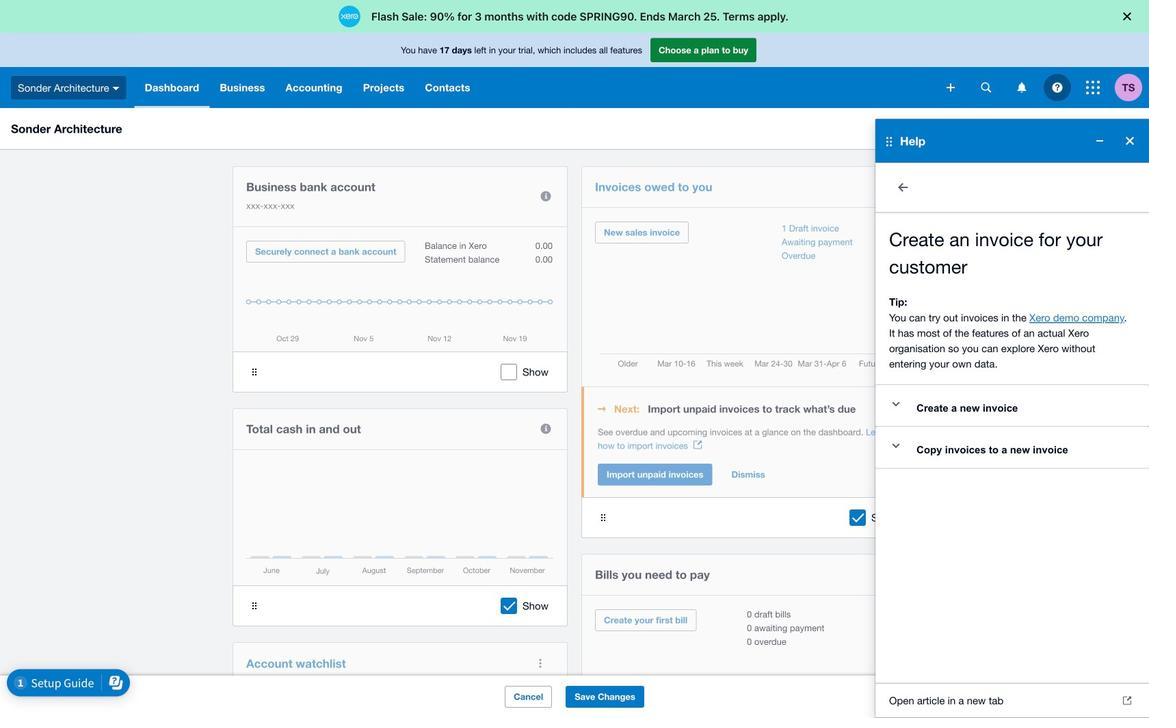 Task type: describe. For each thing, give the bounding box(es) containing it.
1 horizontal spatial svg image
[[1087, 81, 1100, 94]]

opens in a new tab image
[[694, 441, 702, 449]]

collapse help menu image
[[1087, 127, 1114, 155]]

help menu search results element
[[876, 163, 1150, 718]]

close help menu image
[[1117, 127, 1144, 155]]

0 horizontal spatial svg image
[[113, 87, 120, 90]]



Task type: vqa. For each thing, say whether or not it's contained in the screenshot.
Manage menu toggle image
no



Task type: locate. For each thing, give the bounding box(es) containing it.
toggle image
[[883, 391, 910, 418], [883, 432, 910, 460]]

dialog
[[0, 0, 1150, 33]]

svg image
[[1087, 81, 1100, 94], [113, 87, 120, 90]]

0 vertical spatial toggle image
[[883, 391, 910, 418]]

1 toggle image from the top
[[883, 391, 910, 418]]

banner
[[0, 33, 1150, 718]]

2 toggle image from the top
[[883, 432, 910, 460]]

1 vertical spatial toggle image
[[883, 432, 910, 460]]

close article image
[[890, 174, 917, 201]]

svg image
[[982, 82, 992, 93], [1018, 82, 1027, 93], [1053, 82, 1063, 93], [947, 83, 955, 92]]

group
[[876, 119, 1150, 718]]

panel body document
[[598, 426, 903, 453]]



